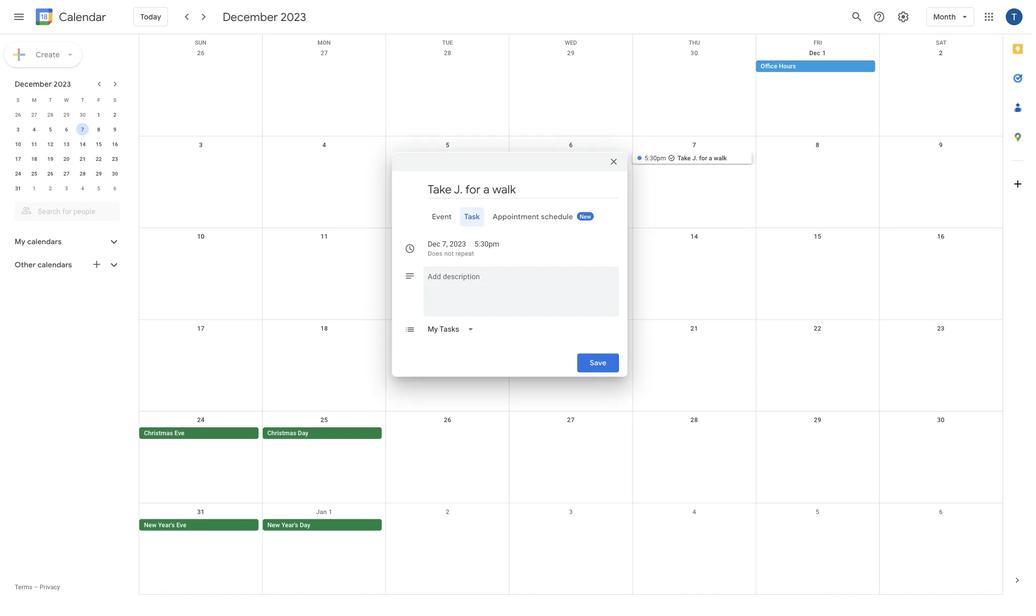 Task type: locate. For each thing, give the bounding box(es) containing it.
1 vertical spatial 12
[[444, 233, 452, 240]]

0 vertical spatial 24
[[15, 170, 21, 177]]

22
[[96, 156, 102, 162], [814, 325, 822, 332]]

12 up not
[[444, 233, 452, 240]]

2 horizontal spatial 2023
[[450, 240, 466, 248]]

calendars down my calendars dropdown button
[[38, 260, 72, 270]]

0 horizontal spatial 2023
[[54, 79, 71, 89]]

15 element
[[92, 138, 105, 150]]

26
[[197, 49, 205, 57], [15, 111, 21, 118], [47, 170, 53, 177], [444, 416, 452, 424]]

1 vertical spatial 19
[[444, 325, 452, 332]]

1 vertical spatial 18
[[321, 325, 328, 332]]

12
[[47, 141, 53, 147], [444, 233, 452, 240]]

9
[[113, 126, 116, 132], [939, 141, 943, 149]]

office
[[761, 63, 778, 70]]

6 inside january 6 element
[[113, 185, 116, 191]]

29 element
[[92, 167, 105, 180]]

5:30pm
[[645, 154, 666, 162], [475, 240, 499, 248]]

new year's eve
[[144, 521, 186, 529]]

5:30pm down the task button
[[475, 240, 499, 248]]

2 year's from the left
[[282, 521, 298, 529]]

0 horizontal spatial 16
[[112, 141, 118, 147]]

24
[[15, 170, 21, 177], [197, 416, 205, 424]]

1 horizontal spatial 15
[[814, 233, 822, 240]]

0 horizontal spatial 23
[[112, 156, 118, 162]]

0 vertical spatial 31
[[15, 185, 21, 191]]

year's
[[158, 521, 175, 529], [282, 521, 298, 529]]

12 up 19 element
[[47, 141, 53, 147]]

20
[[64, 156, 69, 162]]

24 inside row group
[[15, 170, 21, 177]]

repeat
[[456, 250, 474, 257]]

month button
[[927, 4, 975, 29]]

1 horizontal spatial december
[[223, 9, 278, 24]]

19
[[47, 156, 53, 162], [444, 325, 452, 332]]

0 horizontal spatial 25
[[31, 170, 37, 177]]

row group
[[10, 107, 123, 196]]

calendars inside dropdown button
[[27, 237, 62, 247]]

other calendars button
[[2, 257, 130, 273]]

17 element
[[12, 152, 24, 165]]

31 up new year's eve button
[[197, 508, 205, 515]]

3
[[17, 126, 20, 132], [199, 141, 203, 149], [65, 185, 68, 191], [569, 508, 573, 515]]

6
[[65, 126, 68, 132], [569, 141, 573, 149], [113, 185, 116, 191], [939, 508, 943, 515]]

8 for december 2023
[[97, 126, 100, 132]]

1 vertical spatial december
[[15, 79, 52, 89]]

0 horizontal spatial dec
[[428, 240, 441, 248]]

1 vertical spatial 21
[[691, 325, 698, 332]]

privacy link
[[40, 584, 60, 591]]

0 horizontal spatial 9
[[113, 126, 116, 132]]

0 vertical spatial 15
[[96, 141, 102, 147]]

new
[[580, 213, 591, 220]]

january 1 element
[[28, 182, 41, 195]]

0 vertical spatial dec
[[810, 49, 821, 57]]

9 inside grid
[[939, 141, 943, 149]]

21 element
[[76, 152, 89, 165]]

0 vertical spatial 12
[[47, 141, 53, 147]]

27 inside "element"
[[64, 170, 69, 177]]

None search field
[[0, 198, 130, 221]]

1 horizontal spatial 12
[[444, 233, 452, 240]]

29
[[567, 49, 575, 57], [64, 111, 69, 118], [96, 170, 102, 177], [814, 416, 822, 424]]

0 horizontal spatial christmas
[[144, 430, 173, 437]]

walk
[[714, 154, 727, 162]]

take
[[678, 154, 691, 162]]

new year's day
[[267, 521, 310, 529]]

cell
[[139, 60, 263, 73], [263, 60, 386, 73], [386, 60, 509, 73], [509, 60, 633, 73], [633, 60, 756, 73], [880, 60, 1003, 73], [139, 152, 263, 165], [263, 152, 386, 165], [386, 152, 509, 165], [509, 152, 633, 165], [756, 152, 880, 165], [880, 152, 1003, 165], [386, 427, 509, 440], [509, 427, 633, 440], [633, 427, 756, 440], [756, 427, 880, 440], [880, 427, 1003, 440], [386, 519, 509, 532], [509, 519, 633, 532], [633, 519, 756, 532], [756, 519, 880, 532], [880, 519, 1003, 532]]

1 horizontal spatial s
[[113, 97, 117, 103]]

main drawer image
[[13, 11, 25, 23]]

t up november 30 element
[[81, 97, 84, 103]]

tab list
[[1004, 34, 1033, 566], [401, 207, 619, 226]]

17 inside row group
[[15, 156, 21, 162]]

0 horizontal spatial 18
[[31, 156, 37, 162]]

31
[[15, 185, 21, 191], [197, 508, 205, 515]]

1 vertical spatial 24
[[197, 416, 205, 424]]

my
[[15, 237, 25, 247]]

27
[[321, 49, 328, 57], [31, 111, 37, 118], [64, 170, 69, 177], [567, 416, 575, 424]]

0 horizontal spatial tab list
[[401, 207, 619, 226]]

t
[[49, 97, 52, 103], [81, 97, 84, 103]]

0 vertical spatial 7
[[81, 126, 84, 132]]

1 year's from the left
[[158, 521, 175, 529]]

1 vertical spatial 8
[[816, 141, 820, 149]]

27 element
[[60, 167, 73, 180]]

1 vertical spatial day
[[300, 521, 310, 529]]

25 up january 1 element
[[31, 170, 37, 177]]

2 christmas from the left
[[267, 430, 296, 437]]

fri
[[814, 39, 822, 46]]

1 christmas from the left
[[144, 430, 173, 437]]

Add title text field
[[428, 182, 619, 197]]

a
[[709, 154, 713, 162]]

5
[[49, 126, 52, 132], [446, 141, 450, 149], [97, 185, 100, 191], [816, 508, 820, 515]]

8 inside december 2023 grid
[[97, 126, 100, 132]]

None field
[[424, 320, 483, 339]]

year's for day
[[282, 521, 298, 529]]

january 6 element
[[109, 182, 121, 195]]

dec for dec 7, 2023
[[428, 240, 441, 248]]

0 vertical spatial 14
[[80, 141, 86, 147]]

november 30 element
[[76, 108, 89, 121]]

7 up 14 element
[[81, 126, 84, 132]]

1 down the f
[[97, 111, 100, 118]]

25 up christmas day "button"
[[321, 416, 328, 424]]

mon
[[318, 39, 331, 46]]

dec up does in the top of the page
[[428, 240, 441, 248]]

0 horizontal spatial 10
[[15, 141, 21, 147]]

1 vertical spatial 11
[[321, 233, 328, 240]]

1 horizontal spatial 8
[[816, 141, 820, 149]]

0 horizontal spatial 8
[[97, 126, 100, 132]]

new year's eve button
[[139, 519, 259, 531]]

tue
[[442, 39, 453, 46]]

24 element
[[12, 167, 24, 180]]

1 vertical spatial 2023
[[54, 79, 71, 89]]

0 vertical spatial 23
[[112, 156, 118, 162]]

31 for 1
[[15, 185, 21, 191]]

1 horizontal spatial dec
[[810, 49, 821, 57]]

24 down the 17 element
[[15, 170, 21, 177]]

20 element
[[60, 152, 73, 165]]

0 vertical spatial calendars
[[27, 237, 62, 247]]

row
[[139, 34, 1003, 46], [139, 45, 1003, 136], [10, 93, 123, 107], [10, 107, 123, 122], [10, 122, 123, 137], [139, 136, 1003, 228], [10, 137, 123, 151], [10, 151, 123, 166], [10, 166, 123, 181], [10, 181, 123, 196], [139, 228, 1003, 320], [139, 320, 1003, 412], [139, 412, 1003, 503], [139, 503, 1003, 595]]

privacy
[[40, 584, 60, 591]]

18
[[31, 156, 37, 162], [321, 325, 328, 332]]

2 new from the left
[[267, 521, 280, 529]]

event button
[[428, 207, 456, 226]]

sat
[[936, 39, 947, 46]]

grid
[[139, 34, 1003, 595]]

0 vertical spatial 21
[[80, 156, 86, 162]]

0 horizontal spatial 31
[[15, 185, 21, 191]]

1 vertical spatial dec
[[428, 240, 441, 248]]

9 inside row group
[[113, 126, 116, 132]]

add other calendars image
[[91, 259, 102, 270]]

0 vertical spatial 10
[[15, 141, 21, 147]]

christmas inside "button"
[[267, 430, 296, 437]]

0 vertical spatial 2023
[[281, 9, 306, 24]]

10 inside row group
[[15, 141, 21, 147]]

8
[[97, 126, 100, 132], [816, 141, 820, 149]]

21 inside row group
[[80, 156, 86, 162]]

s
[[16, 97, 20, 103], [113, 97, 117, 103]]

24 up christmas eve button
[[197, 416, 205, 424]]

christmas inside button
[[144, 430, 173, 437]]

month
[[934, 12, 956, 22]]

1 horizontal spatial year's
[[282, 521, 298, 529]]

jan 1
[[316, 508, 333, 515]]

1 vertical spatial eve
[[176, 521, 186, 529]]

10
[[15, 141, 21, 147], [197, 233, 205, 240]]

1 horizontal spatial 31
[[197, 508, 205, 515]]

event
[[432, 212, 452, 222]]

year's inside the new year's day button
[[282, 521, 298, 529]]

0 vertical spatial 9
[[113, 126, 116, 132]]

1 vertical spatial 14
[[691, 233, 698, 240]]

21
[[80, 156, 86, 162], [691, 325, 698, 332]]

1 vertical spatial 9
[[939, 141, 943, 149]]

calendar element
[[34, 6, 106, 29]]

0 vertical spatial 8
[[97, 126, 100, 132]]

t up november 28 element
[[49, 97, 52, 103]]

year's inside new year's eve button
[[158, 521, 175, 529]]

wed
[[565, 39, 577, 46]]

30
[[691, 49, 698, 57], [80, 111, 86, 118], [112, 170, 118, 177], [938, 416, 945, 424]]

1 vertical spatial calendars
[[38, 260, 72, 270]]

my calendars button
[[2, 233, 130, 250]]

terms link
[[15, 584, 32, 591]]

2
[[939, 49, 943, 57], [113, 111, 116, 118], [49, 185, 52, 191], [446, 508, 450, 515]]

0 horizontal spatial 5:30pm
[[475, 240, 499, 248]]

1 horizontal spatial 14
[[691, 233, 698, 240]]

0 horizontal spatial year's
[[158, 521, 175, 529]]

1 vertical spatial 15
[[814, 233, 822, 240]]

25 element
[[28, 167, 41, 180]]

row group containing 26
[[10, 107, 123, 196]]

terms
[[15, 584, 32, 591]]

new for new year's eve
[[144, 521, 157, 529]]

1
[[823, 49, 826, 57], [97, 111, 100, 118], [33, 185, 36, 191], [329, 508, 333, 515]]

0 horizontal spatial 24
[[15, 170, 21, 177]]

0 vertical spatial day
[[298, 430, 309, 437]]

dec down fri
[[810, 49, 821, 57]]

1 vertical spatial 25
[[321, 416, 328, 424]]

5:30pm left take
[[645, 154, 666, 162]]

1 horizontal spatial december 2023
[[223, 9, 306, 24]]

1 horizontal spatial 19
[[444, 325, 452, 332]]

30 element
[[109, 167, 121, 180]]

7
[[81, 126, 84, 132], [693, 141, 696, 149]]

0 vertical spatial december 2023
[[223, 9, 306, 24]]

december
[[223, 9, 278, 24], [15, 79, 52, 89]]

11
[[31, 141, 37, 147], [321, 233, 328, 240]]

1 t from the left
[[49, 97, 52, 103]]

1 vertical spatial 17
[[197, 325, 205, 332]]

1 horizontal spatial 24
[[197, 416, 205, 424]]

1 horizontal spatial 23
[[938, 325, 945, 332]]

take j. for a walk
[[678, 154, 727, 162]]

2023
[[281, 9, 306, 24], [54, 79, 71, 89], [450, 240, 466, 248]]

1 horizontal spatial 21
[[691, 325, 698, 332]]

calendars inside dropdown button
[[38, 260, 72, 270]]

0 vertical spatial 11
[[31, 141, 37, 147]]

0 horizontal spatial 12
[[47, 141, 53, 147]]

0 horizontal spatial 22
[[96, 156, 102, 162]]

2 vertical spatial 2023
[[450, 240, 466, 248]]

0 horizontal spatial 15
[[96, 141, 102, 147]]

15
[[96, 141, 102, 147], [814, 233, 822, 240]]

4
[[33, 126, 36, 132], [323, 141, 326, 149], [81, 185, 84, 191], [693, 508, 696, 515]]

my calendars
[[15, 237, 62, 247]]

1 horizontal spatial t
[[81, 97, 84, 103]]

0 horizontal spatial new
[[144, 521, 157, 529]]

new
[[144, 521, 157, 529], [267, 521, 280, 529]]

day inside button
[[300, 521, 310, 529]]

25
[[31, 170, 37, 177], [321, 416, 328, 424]]

16
[[112, 141, 118, 147], [938, 233, 945, 240]]

december 2023
[[223, 9, 306, 24], [15, 79, 71, 89]]

31 down '24' element
[[15, 185, 21, 191]]

dec
[[810, 49, 821, 57], [428, 240, 441, 248]]

7 up j.
[[693, 141, 696, 149]]

calendar
[[59, 10, 106, 24]]

settings menu image
[[898, 11, 910, 23]]

1 new from the left
[[144, 521, 157, 529]]

eve
[[175, 430, 185, 437], [176, 521, 186, 529]]

14
[[80, 141, 86, 147], [691, 233, 698, 240]]

calendars up other calendars
[[27, 237, 62, 247]]

0 vertical spatial 16
[[112, 141, 118, 147]]

0 vertical spatial 17
[[15, 156, 21, 162]]

0 horizontal spatial 17
[[15, 156, 21, 162]]

13 element
[[60, 138, 73, 150]]

s up november 26 element
[[16, 97, 20, 103]]

29 inside 'element'
[[64, 111, 69, 118]]

christmas
[[144, 430, 173, 437], [267, 430, 296, 437]]

not
[[444, 250, 454, 257]]

january 3 element
[[60, 182, 73, 195]]

–
[[34, 584, 38, 591]]

1 vertical spatial 10
[[197, 233, 205, 240]]

9 for sun
[[939, 141, 943, 149]]

calendars
[[27, 237, 62, 247], [38, 260, 72, 270]]

1 horizontal spatial 17
[[197, 325, 205, 332]]

17
[[15, 156, 21, 162], [197, 325, 205, 332]]

0 horizontal spatial 21
[[80, 156, 86, 162]]

christmas for christmas eve
[[144, 430, 173, 437]]

15 inside row group
[[96, 141, 102, 147]]

1 vertical spatial 31
[[197, 508, 205, 515]]

january 2 element
[[44, 182, 57, 195]]

28
[[444, 49, 452, 57], [47, 111, 53, 118], [80, 170, 86, 177], [691, 416, 698, 424]]

1 horizontal spatial christmas
[[267, 430, 296, 437]]

2 s from the left
[[113, 97, 117, 103]]

0 vertical spatial 18
[[31, 156, 37, 162]]

1 vertical spatial 16
[[938, 233, 945, 240]]

1 horizontal spatial 25
[[321, 416, 328, 424]]

christmas for christmas day
[[267, 430, 296, 437]]

18 element
[[28, 152, 41, 165]]

0 horizontal spatial 14
[[80, 141, 86, 147]]

1 horizontal spatial new
[[267, 521, 280, 529]]

january 5 element
[[92, 182, 105, 195]]

s right the f
[[113, 97, 117, 103]]

1 vertical spatial 22
[[814, 325, 822, 332]]

day
[[298, 430, 309, 437], [300, 521, 310, 529]]

m
[[32, 97, 37, 103]]

1 horizontal spatial 18
[[321, 325, 328, 332]]

0 horizontal spatial 7
[[81, 126, 84, 132]]

1 vertical spatial 7
[[693, 141, 696, 149]]

31 inside row group
[[15, 185, 21, 191]]

1 vertical spatial december 2023
[[15, 79, 71, 89]]

0 horizontal spatial 19
[[47, 156, 53, 162]]



Task type: vqa. For each thing, say whether or not it's contained in the screenshot.


Task type: describe. For each thing, give the bounding box(es) containing it.
appointment
[[493, 212, 539, 222]]

Search for people text field
[[21, 202, 114, 221]]

31 for jan 1
[[197, 508, 205, 515]]

23 inside row group
[[112, 156, 118, 162]]

january 4 element
[[76, 182, 89, 195]]

sun
[[195, 39, 206, 46]]

dec 1
[[810, 49, 826, 57]]

november 29 element
[[60, 108, 73, 121]]

calendars for other calendars
[[38, 260, 72, 270]]

14 inside row group
[[80, 141, 86, 147]]

12 inside december 2023 grid
[[47, 141, 53, 147]]

11 inside row group
[[31, 141, 37, 147]]

grid containing 26
[[139, 34, 1003, 595]]

christmas eve
[[144, 430, 185, 437]]

16 element
[[109, 138, 121, 150]]

appointment schedule
[[493, 212, 573, 222]]

23 element
[[109, 152, 121, 165]]

14 element
[[76, 138, 89, 150]]

today button
[[134, 4, 168, 29]]

terms – privacy
[[15, 584, 60, 591]]

dec 7, 2023
[[428, 240, 466, 248]]

row containing s
[[10, 93, 123, 107]]

1 vertical spatial 5:30pm
[[475, 240, 499, 248]]

25 inside grid
[[321, 416, 328, 424]]

office hours
[[761, 63, 796, 70]]

w
[[64, 97, 69, 103]]

9 for december 2023
[[113, 126, 116, 132]]

hours
[[779, 63, 796, 70]]

25 inside row group
[[31, 170, 37, 177]]

new year's day button
[[263, 519, 382, 531]]

1 horizontal spatial 22
[[814, 325, 822, 332]]

j.
[[693, 154, 698, 162]]

0 horizontal spatial december
[[15, 79, 52, 89]]

1 up office hours button in the top of the page
[[823, 49, 826, 57]]

7,
[[442, 240, 448, 248]]

1 s from the left
[[16, 97, 20, 103]]

christmas day
[[267, 430, 309, 437]]

1 horizontal spatial 2023
[[281, 9, 306, 24]]

support image
[[873, 11, 886, 23]]

calendars for my calendars
[[27, 237, 62, 247]]

22 inside december 2023 grid
[[96, 156, 102, 162]]

7 inside cell
[[81, 126, 84, 132]]

office hours button
[[756, 60, 876, 72]]

1 down 25 element
[[33, 185, 36, 191]]

november 26 element
[[12, 108, 24, 121]]

create
[[36, 50, 60, 59]]

19 element
[[44, 152, 57, 165]]

8 for sun
[[816, 141, 820, 149]]

dec for dec 1
[[810, 49, 821, 57]]

november 28 element
[[44, 108, 57, 121]]

for
[[699, 154, 708, 162]]

november 27 element
[[28, 108, 41, 121]]

19 inside december 2023 grid
[[47, 156, 53, 162]]

22 element
[[92, 152, 105, 165]]

christmas day button
[[263, 427, 382, 439]]

other calendars
[[15, 260, 72, 270]]

schedule
[[541, 212, 573, 222]]

28 element
[[76, 167, 89, 180]]

task button
[[460, 207, 484, 226]]

1 right "jan"
[[329, 508, 333, 515]]

other
[[15, 260, 36, 270]]

f
[[97, 97, 100, 103]]

1 horizontal spatial 11
[[321, 233, 328, 240]]

jan
[[316, 508, 327, 515]]

Add description text field
[[424, 270, 619, 308]]

10 element
[[12, 138, 24, 150]]

0 vertical spatial eve
[[175, 430, 185, 437]]

christmas eve button
[[139, 427, 259, 439]]

december 2023 grid
[[10, 93, 123, 196]]

1 horizontal spatial tab list
[[1004, 34, 1033, 566]]

thu
[[689, 39, 700, 46]]

0 vertical spatial december
[[223, 9, 278, 24]]

does not repeat
[[428, 250, 474, 257]]

1 vertical spatial 23
[[938, 325, 945, 332]]

13
[[64, 141, 69, 147]]

year's for eve
[[158, 521, 175, 529]]

26 element
[[44, 167, 57, 180]]

0 vertical spatial 5:30pm
[[645, 154, 666, 162]]

18 inside december 2023 grid
[[31, 156, 37, 162]]

today
[[140, 12, 161, 22]]

calendar heading
[[57, 10, 106, 24]]

tab list containing event
[[401, 207, 619, 226]]

task
[[465, 212, 480, 222]]

new element
[[577, 212, 594, 221]]

31 element
[[12, 182, 24, 195]]

16 inside "16" element
[[112, 141, 118, 147]]

1 horizontal spatial 10
[[197, 233, 205, 240]]

1 horizontal spatial 16
[[938, 233, 945, 240]]

row containing sun
[[139, 34, 1003, 46]]

does
[[428, 250, 443, 257]]

11 element
[[28, 138, 41, 150]]

12 element
[[44, 138, 57, 150]]

day inside "button"
[[298, 430, 309, 437]]

7 cell
[[75, 122, 91, 137]]

2 t from the left
[[81, 97, 84, 103]]

create button
[[4, 42, 82, 67]]

new for new year's day
[[267, 521, 280, 529]]



